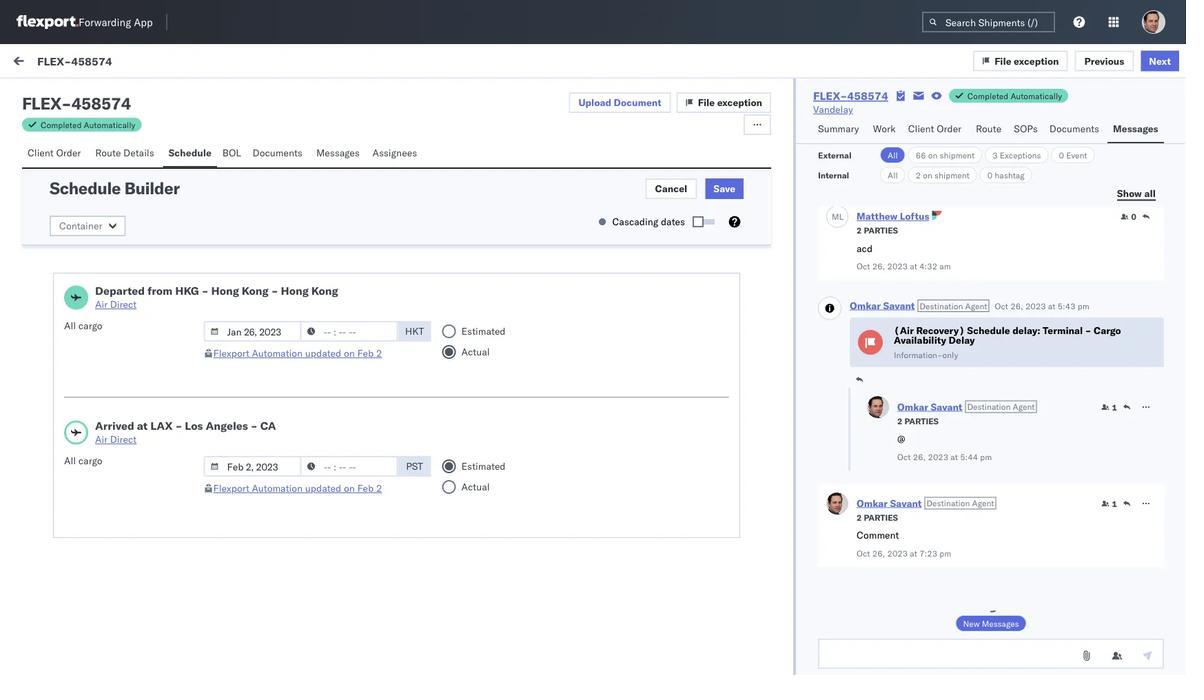 Task type: describe. For each thing, give the bounding box(es) containing it.
1 vertical spatial automatically
[[84, 120, 135, 130]]

(air
[[894, 325, 914, 337]]

schedule inside (air recovery) schedule delay: terminal - cargo availability delay information-only
[[967, 325, 1010, 337]]

flexport automation updated on feb 2 button for hong
[[213, 347, 382, 359]]

that
[[133, 524, 150, 537]]

26, left 7:22
[[419, 160, 434, 172]]

information-
[[894, 350, 942, 360]]

great
[[80, 462, 102, 475]]

0 horizontal spatial am
[[47, 235, 60, 247]]

flex- right "my"
[[37, 54, 71, 68]]

6:30
[[466, 284, 487, 296]]

item/shipment
[[968, 120, 1024, 130]]

route details button
[[90, 141, 163, 167]]

0 horizontal spatial messages
[[316, 147, 360, 159]]

pst
[[406, 460, 423, 472]]

at inside arrived at lax - los angeles - ca air direct
[[137, 419, 148, 433]]

oct 26, 2023, 7:22 pm edt
[[401, 160, 524, 172]]

0 horizontal spatial flex-458574
[[37, 54, 112, 68]]

cargo for arrived
[[78, 455, 102, 467]]

oct 26, 2023 at 5:43 pm
[[995, 301, 1089, 311]]

flexport for angeles
[[213, 482, 249, 495]]

whatever
[[41, 297, 83, 309]]

26, up hkt
[[419, 284, 434, 296]]

1 horizontal spatial file
[[995, 55, 1012, 67]]

pm for @
[[980, 452, 992, 462]]

import work button
[[97, 44, 162, 81]]

arrived at lax - los angeles - ca air direct
[[95, 419, 276, 446]]

message
[[43, 120, 76, 130]]

new messages button
[[956, 615, 1027, 632]]

are
[[58, 524, 71, 537]]

assignees
[[373, 147, 417, 159]]

0 horizontal spatial a
[[72, 462, 78, 475]]

show all button
[[1109, 183, 1164, 204]]

contract established, we will create a lucrative
[[41, 462, 347, 488]]

26, inside "comment oct 26, 2023 at 7:23 pm"
[[872, 548, 885, 559]]

&
[[230, 524, 236, 537]]

schedule for schedule
[[168, 147, 211, 159]]

next
[[1149, 55, 1171, 67]]

bol button
[[217, 141, 247, 167]]

save button
[[705, 179, 744, 199]]

0 horizontal spatial client order button
[[22, 141, 90, 167]]

exception: for exception:
[[44, 359, 93, 371]]

2 parties for comment
[[857, 512, 898, 523]]

1 vertical spatial delay
[[180, 435, 206, 447]]

upload
[[579, 96, 611, 109]]

-- : -- -- text field for arrived at lax - los angeles - ca
[[300, 456, 398, 477]]

oct up (air recovery) schedule delay: terminal - cargo availability delay information-only
[[995, 301, 1008, 311]]

parties for acd
[[864, 225, 898, 236]]

expected.
[[275, 538, 318, 550]]

my
[[14, 53, 36, 72]]

cancel button
[[645, 179, 697, 199]]

note
[[352, 538, 371, 550]]

cascading
[[612, 216, 658, 228]]

often
[[41, 538, 64, 550]]

agent for comment
[[972, 498, 994, 508]]

(0) for internal (0)
[[129, 88, 147, 100]]

filing
[[62, 235, 84, 247]]

acd
[[857, 242, 873, 254]]

2023, for 7:22
[[437, 160, 464, 172]]

availability
[[894, 334, 946, 346]]

latent messaging test.
[[41, 173, 140, 185]]

0 vertical spatial completed automatically
[[968, 91, 1062, 101]]

0 horizontal spatial documents button
[[247, 141, 311, 167]]

matthew loftus button
[[857, 210, 929, 222]]

feb for arrived at lax - los angeles - ca
[[357, 482, 374, 495]]

report
[[162, 235, 189, 247]]

1 vertical spatial completed automatically
[[41, 120, 135, 130]]

2 horizontal spatial messages
[[1113, 123, 1158, 135]]

container
[[59, 220, 102, 232]]

exception: for exception: warehouse devan delay
[[44, 435, 93, 447]]

unloading
[[125, 538, 168, 550]]

destination for comment
[[927, 498, 970, 508]]

0 for hashtag
[[987, 170, 993, 180]]

hkt
[[405, 325, 424, 337]]

pm for 5:45
[[489, 526, 504, 538]]

edt for oct 26, 2023, 5:45 pm edt
[[506, 526, 524, 538]]

omkar up filing
[[67, 211, 96, 223]]

1 kong from the left
[[242, 284, 269, 298]]

lucrative
[[41, 476, 79, 488]]

all down the work button in the right of the page
[[888, 150, 898, 160]]

air inside the 'departed from hkg - hong kong - hong kong air direct'
[[95, 298, 108, 310]]

1 horizontal spatial completed
[[968, 91, 1009, 101]]

matthew loftus
[[857, 210, 929, 222]]

takes
[[197, 538, 221, 550]]

flexport automation updated on feb 2 button for ca
[[213, 482, 382, 495]]

1 vertical spatial order
[[56, 147, 81, 159]]

actual for departed from hkg - hong kong - hong kong
[[462, 346, 490, 358]]

savant up commendation
[[98, 211, 128, 223]]

5:43
[[1058, 301, 1076, 311]]

oct up hkt
[[401, 284, 417, 296]]

all down whatever
[[64, 320, 76, 332]]

client order for right client order button
[[908, 123, 962, 135]]

pm for 7:22
[[489, 160, 504, 172]]

1366815
[[945, 284, 987, 296]]

shipment for 2 on shipment
[[935, 170, 970, 180]]

oct down assignees
[[401, 160, 417, 172]]

omkar up comment
[[857, 497, 888, 509]]

parties for @
[[905, 416, 939, 426]]

air inside arrived at lax - los angeles - ca air direct
[[95, 434, 108, 446]]

waka
[[159, 297, 183, 309]]

route for route details
[[95, 147, 121, 159]]

0 vertical spatial omkar savant button
[[850, 299, 915, 312]]

0 horizontal spatial messages button
[[311, 141, 367, 167]]

0 vertical spatial destination
[[920, 301, 963, 311]]

work inside the work button
[[873, 123, 896, 135]]

oct down pst
[[401, 526, 417, 538]]

1 button for comment
[[1101, 498, 1117, 509]]

2023 for @
[[928, 452, 949, 462]]

lax
[[150, 419, 173, 433]]

1854269
[[945, 222, 987, 234]]

parties for comment
[[864, 512, 898, 523]]

omkar savant for test.
[[67, 149, 128, 161]]

comment
[[857, 529, 899, 541]]

all button for 2
[[880, 167, 905, 183]]

1 vertical spatial your
[[112, 297, 131, 309]]

actual for arrived at lax - los angeles - ca
[[462, 481, 490, 493]]

edt for oct 26, 2023, 7:22 pm edt
[[506, 160, 524, 172]]

shipment for 66 on shipment
[[940, 150, 975, 160]]

terminal
[[1043, 325, 1083, 337]]

omkar up floats
[[67, 273, 96, 285]]

omkar up latent messaging test.
[[67, 149, 96, 161]]

delayed.
[[321, 524, 358, 537]]

2023 for acd
[[887, 261, 908, 272]]

26, inside acd oct 26, 2023 at 4:32 am
[[872, 261, 885, 272]]

0 vertical spatial exception
[[1014, 55, 1059, 67]]

upload document
[[579, 96, 661, 109]]

all cargo for arrived
[[64, 455, 102, 467]]

loftus
[[900, 210, 929, 222]]

show all
[[1117, 187, 1156, 199]]

1 vertical spatial file exception
[[698, 96, 762, 109]]

omkar savant for your
[[67, 273, 128, 285]]

updated for ca
[[305, 482, 341, 495]]

2 parties for @
[[897, 416, 939, 426]]

savant up whatever floats your boat! waka waka!
[[98, 273, 128, 285]]

am inside acd oct 26, 2023 at 4:32 am
[[940, 261, 951, 272]]

0 button
[[1121, 211, 1137, 222]]

destination for @
[[967, 402, 1011, 412]]

cargo inside we are notifying you that your shipment, k & k, devan has been delayed. this often occurs when unloading cargo takes longer than expected. please note
[[170, 538, 194, 550]]

i
[[41, 235, 44, 247]]

oct down hkt
[[401, 353, 417, 365]]

angeles
[[206, 419, 248, 433]]

oct inside acd oct 26, 2023 at 4:32 am
[[857, 261, 870, 272]]

work button
[[868, 116, 903, 143]]

1 for @
[[1112, 402, 1117, 412]]

0 horizontal spatial exception
[[717, 96, 762, 109]]

k
[[221, 524, 227, 537]]

flex- 2271801
[[916, 353, 987, 365]]

internal (0) button
[[87, 81, 155, 108]]

new
[[963, 619, 980, 629]]

forwarding app
[[79, 16, 153, 29]]

26, inside the @ oct 26, 2023 at 5:44 pm
[[913, 452, 926, 462]]

1 horizontal spatial a
[[87, 235, 92, 247]]

hold type
[[184, 359, 230, 371]]

26, up delay:
[[1011, 301, 1023, 311]]

@ oct 26, 2023 at 5:44 pm
[[897, 433, 992, 462]]

1 horizontal spatial messages button
[[1108, 116, 1164, 143]]

savant up warehouse
[[98, 411, 128, 423]]

direct inside the 'departed from hkg - hong kong - hong kong air direct'
[[110, 298, 137, 310]]

0 for event
[[1059, 150, 1064, 160]]

app
[[134, 16, 153, 29]]

external (0) button
[[17, 81, 87, 108]]

flex- up the vandelay
[[813, 89, 847, 103]]

0 vertical spatial omkar savant destination agent
[[850, 299, 987, 312]]

save
[[714, 183, 735, 195]]

occurs
[[67, 538, 96, 550]]

this inside we are notifying you that your shipment, k & k, devan has been delayed. this often occurs when unloading cargo takes longer than expected. please note
[[361, 524, 379, 537]]

internal for internal (0)
[[92, 88, 126, 100]]

1 horizontal spatial documents button
[[1044, 116, 1108, 143]]

savant up (air on the right of the page
[[883, 299, 915, 312]]

route for route
[[976, 123, 1002, 135]]

vandelay link
[[813, 103, 853, 116]]

oct 26, 2023, 5:45 pm edt
[[401, 526, 524, 538]]

flex
[[22, 93, 61, 114]]

previous
[[1085, 55, 1124, 67]]

5:44
[[960, 452, 978, 462]]

flexport automation updated on feb 2 for ca
[[213, 482, 382, 495]]

cascading dates
[[612, 216, 685, 228]]

type
[[208, 359, 230, 371]]

3 resize handle column header from the left
[[893, 115, 910, 675]]

oct inside the @ oct 26, 2023 at 5:44 pm
[[897, 452, 911, 462]]

commendation
[[95, 235, 160, 247]]

client order for client order button to the left
[[28, 147, 81, 159]]

will
[[295, 462, 310, 475]]

flex- for 458574
[[916, 160, 945, 172]]

4:32
[[920, 261, 937, 272]]

mmm d, yyyy text field for kong
[[204, 321, 302, 342]]

shipment,
[[174, 524, 218, 537]]

show
[[1117, 187, 1142, 199]]

whatever floats your boat! waka waka!
[[41, 297, 213, 309]]

26, down hkt
[[419, 353, 434, 365]]

all left great
[[64, 455, 76, 467]]

comment oct 26, 2023 at 7:23 pm
[[857, 529, 951, 559]]

at left 5:43
[[1048, 301, 1056, 311]]

client for right client order button
[[908, 123, 934, 135]]

a inside contract established, we will create a lucrative
[[342, 462, 347, 475]]

omkar up warehouse
[[67, 411, 96, 423]]

3
[[993, 150, 998, 160]]



Task type: locate. For each thing, give the bounding box(es) containing it.
2 actual from the top
[[462, 481, 490, 493]]

0 vertical spatial agent
[[965, 301, 987, 311]]

0 vertical spatial shipment
[[940, 150, 975, 160]]

i am filing a commendation report to improve your morale!
[[41, 235, 294, 247]]

2 vertical spatial schedule
[[967, 325, 1010, 337]]

resize handle column header
[[378, 115, 395, 675], [636, 115, 652, 675], [893, 115, 910, 675], [1151, 115, 1168, 675]]

hashtag
[[995, 170, 1025, 180]]

2 vertical spatial omkar savant destination agent
[[857, 497, 994, 509]]

updated for hong
[[305, 347, 341, 359]]

all
[[888, 150, 898, 160], [888, 170, 898, 180], [64, 320, 76, 332], [64, 455, 76, 467]]

destination up 'recovery)'
[[920, 301, 963, 311]]

mmm d, yyyy text field up type
[[204, 321, 302, 342]]

1 vertical spatial am
[[940, 261, 951, 272]]

1 2023, from the top
[[437, 160, 464, 172]]

feb for departed from hkg - hong kong - hong kong
[[357, 347, 374, 359]]

2023 up delay:
[[1026, 301, 1046, 311]]

0 horizontal spatial pm
[[940, 548, 951, 559]]

all cargo down floats
[[64, 320, 102, 332]]

2 parties button for comment
[[857, 511, 898, 523]]

4 2023, from the top
[[437, 526, 464, 538]]

(0) up message
[[61, 88, 79, 100]]

26, down comment
[[872, 548, 885, 559]]

2 air direct link from the top
[[95, 433, 276, 447]]

we are notifying you that your shipment, k & k, devan has been delayed. this often occurs when unloading cargo takes longer than expected. please note
[[41, 524, 379, 550]]

forwarding
[[79, 16, 131, 29]]

2 all cargo from the top
[[64, 455, 102, 467]]

messages
[[1113, 123, 1158, 135], [316, 147, 360, 159], [982, 619, 1019, 629]]

2023 inside acd oct 26, 2023 at 4:32 am
[[887, 261, 908, 272]]

0 horizontal spatial file
[[698, 96, 715, 109]]

los
[[185, 419, 203, 433]]

work inside import work button
[[134, 57, 156, 69]]

2023, left 5:46
[[437, 353, 464, 365]]

4 omkar savant from the top
[[67, 411, 128, 423]]

pm for 6:30
[[489, 284, 504, 296]]

1 vertical spatial automation
[[252, 482, 303, 495]]

am
[[47, 235, 60, 247], [940, 261, 951, 272]]

0 horizontal spatial file exception
[[698, 96, 762, 109]]

omkar savant destination agent up "comment oct 26, 2023 at 7:23 pm"
[[857, 497, 994, 509]]

external (0)
[[22, 88, 79, 100]]

1 vertical spatial work
[[948, 120, 966, 130]]

2023, for 5:46
[[437, 353, 464, 365]]

upload document button
[[569, 92, 671, 113]]

-- : -- -- text field
[[300, 321, 398, 342], [300, 456, 398, 477]]

route up 3 at the right of page
[[976, 123, 1002, 135]]

external for external (0)
[[22, 88, 58, 100]]

MMM D, YYYY text field
[[204, 321, 302, 342], [204, 456, 302, 477]]

pm right 5:43
[[1078, 301, 1089, 311]]

1 direct from the top
[[110, 298, 137, 310]]

exception: warehouse devan delay
[[44, 435, 206, 447]]

departed
[[95, 284, 145, 298]]

external for external
[[818, 150, 852, 160]]

1 horizontal spatial flex-458574
[[813, 89, 888, 103]]

omkar up @
[[897, 401, 928, 413]]

0 horizontal spatial 0
[[987, 170, 993, 180]]

external down summary button
[[818, 150, 852, 160]]

omkar savant down schedule builder
[[67, 211, 128, 223]]

4 edt from the top
[[506, 526, 524, 538]]

26, down acd
[[872, 261, 885, 272]]

1 horizontal spatial (0)
[[129, 88, 147, 100]]

order up latent
[[56, 147, 81, 159]]

0 horizontal spatial kong
[[242, 284, 269, 298]]

2 pm from the top
[[489, 284, 504, 296]]

file exception
[[995, 55, 1059, 67], [698, 96, 762, 109]]

omkar savant destination agent for comment
[[857, 497, 994, 509]]

destination down 2271801
[[967, 402, 1011, 412]]

messages right new at right bottom
[[982, 619, 1019, 629]]

omkar savant destination agent for @
[[897, 401, 1035, 413]]

file right document
[[698, 96, 715, 109]]

1 horizontal spatial this
[[361, 524, 379, 537]]

file
[[995, 55, 1012, 67], [698, 96, 715, 109]]

exception: down whatever
[[44, 359, 93, 371]]

flex- for 1854269
[[916, 222, 945, 234]]

1 horizontal spatial documents
[[1050, 123, 1099, 135]]

container button
[[50, 216, 126, 236]]

cargo for departed
[[78, 320, 102, 332]]

1 vertical spatial client order
[[28, 147, 81, 159]]

0 vertical spatial air direct link
[[95, 298, 338, 312]]

1 resize handle column header from the left
[[378, 115, 395, 675]]

1 actual from the top
[[462, 346, 490, 358]]

contract
[[185, 462, 222, 475]]

external down my work on the left of page
[[22, 88, 58, 100]]

air direct link for hong
[[95, 298, 338, 312]]

1 vertical spatial messages
[[316, 147, 360, 159]]

internal
[[92, 88, 126, 100], [818, 170, 849, 180]]

summary
[[818, 123, 859, 135]]

1 edt from the top
[[506, 160, 524, 172]]

Search Shipments (/) text field
[[922, 12, 1055, 32]]

schedule builder
[[50, 178, 180, 198]]

automation
[[252, 347, 303, 359], [252, 482, 303, 495]]

destination
[[920, 301, 963, 311], [967, 402, 1011, 412], [927, 498, 970, 508]]

delay inside (air recovery) schedule delay: terminal - cargo availability delay information-only
[[949, 334, 975, 346]]

2 parties button for @
[[897, 415, 939, 427]]

26, left 5:45
[[419, 526, 434, 538]]

0 vertical spatial updated
[[305, 347, 341, 359]]

1 vertical spatial flex-458574
[[813, 89, 888, 103]]

2 1 button from the top
[[1101, 498, 1117, 509]]

0 vertical spatial messages
[[1113, 123, 1158, 135]]

your left morale!
[[240, 235, 259, 247]]

this left is
[[41, 462, 60, 475]]

2 parties button for acd
[[857, 224, 898, 236]]

shipment down 66 on shipment
[[935, 170, 970, 180]]

3 2023, from the top
[[437, 353, 464, 365]]

mmm d, yyyy text field for angeles
[[204, 456, 302, 477]]

pm for comment
[[940, 548, 951, 559]]

2 hong from the left
[[281, 284, 309, 298]]

pm right 6:30
[[489, 284, 504, 296]]

0
[[1059, 150, 1064, 160], [987, 170, 993, 180], [1131, 212, 1137, 222]]

1 vertical spatial flexport automation updated on feb 2
[[213, 482, 382, 495]]

internal down import
[[92, 88, 126, 100]]

pm inside "comment oct 26, 2023 at 7:23 pm"
[[940, 548, 951, 559]]

at for @
[[951, 452, 958, 462]]

1 -- : -- -- text field from the top
[[300, 321, 398, 342]]

0 down show all 'button'
[[1131, 212, 1137, 222]]

automation down we
[[252, 482, 303, 495]]

external inside button
[[22, 88, 58, 100]]

1 horizontal spatial am
[[940, 261, 951, 272]]

0 vertical spatial file
[[995, 55, 1012, 67]]

cargo
[[78, 320, 102, 332], [78, 455, 102, 467], [170, 538, 194, 550]]

oct
[[401, 160, 417, 172], [857, 261, 870, 272], [401, 284, 417, 296], [995, 301, 1008, 311], [401, 353, 417, 365], [897, 452, 911, 462], [401, 526, 417, 538], [857, 548, 870, 559]]

automatically up sops
[[1011, 91, 1062, 101]]

flex-
[[37, 54, 71, 68], [813, 89, 847, 103], [916, 160, 945, 172], [916, 222, 945, 234], [916, 353, 945, 365]]

am right 4:32
[[940, 261, 951, 272]]

0 vertical spatial pm
[[1078, 301, 1089, 311]]

2 horizontal spatial a
[[342, 462, 347, 475]]

2 mmm d, yyyy text field from the top
[[204, 456, 302, 477]]

documents button right bol
[[247, 141, 311, 167]]

2 flexport automation updated on feb 2 from the top
[[213, 482, 382, 495]]

pm right "5:44"
[[980, 452, 992, 462]]

1 horizontal spatial client order button
[[903, 116, 970, 143]]

flex- up 4:32
[[916, 222, 945, 234]]

2 automation from the top
[[252, 482, 303, 495]]

0 vertical spatial estimated
[[462, 325, 506, 337]]

test.
[[121, 173, 140, 185]]

hkg
[[175, 284, 199, 298]]

3 pm from the top
[[489, 353, 504, 365]]

1 vertical spatial -- : -- -- text field
[[300, 456, 398, 477]]

2 (0) from the left
[[129, 88, 147, 100]]

3 exceptions
[[993, 150, 1041, 160]]

1 vertical spatial documents
[[253, 147, 302, 159]]

1 vertical spatial actual
[[462, 481, 490, 493]]

client up latent
[[28, 147, 54, 159]]

(air recovery) schedule delay: terminal - cargo availability delay information-only
[[894, 325, 1121, 360]]

1 (0) from the left
[[61, 88, 79, 100]]

client order up 66 on shipment
[[908, 123, 962, 135]]

all button up matthew loftus button
[[880, 167, 905, 183]]

2 all button from the top
[[880, 167, 905, 183]]

2 parties button up @
[[897, 415, 939, 427]]

1 1 from the top
[[1112, 402, 1117, 412]]

estimated up 5:46
[[462, 325, 506, 337]]

import work
[[102, 57, 156, 69]]

flex - 458574
[[22, 93, 131, 114]]

delay
[[949, 334, 975, 346], [180, 435, 206, 447]]

0 left event
[[1059, 150, 1064, 160]]

at left 4:32
[[910, 261, 917, 272]]

2 horizontal spatial schedule
[[967, 325, 1010, 337]]

2023 down comment
[[887, 548, 908, 559]]

1 vertical spatial file
[[698, 96, 715, 109]]

bol
[[223, 147, 241, 159]]

flex- down related
[[916, 160, 945, 172]]

oct down comment
[[857, 548, 870, 559]]

pm right 7:22
[[489, 160, 504, 172]]

client up 66 in the right top of the page
[[908, 123, 934, 135]]

pm inside the @ oct 26, 2023 at 5:44 pm
[[980, 452, 992, 462]]

automation for ca
[[252, 482, 303, 495]]

1 horizontal spatial pm
[[980, 452, 992, 462]]

1 estimated from the top
[[462, 325, 506, 337]]

0 vertical spatial flex-458574
[[37, 54, 112, 68]]

2 -- : -- -- text field from the top
[[300, 456, 398, 477]]

direct down arrived
[[110, 434, 137, 446]]

omkar savant for filing
[[67, 211, 128, 223]]

latent
[[41, 173, 69, 185]]

2 kong from the left
[[311, 284, 338, 298]]

oct 26, 2023, 6:30 pm edt
[[401, 284, 524, 296]]

0 horizontal spatial completed automatically
[[41, 120, 135, 130]]

1 horizontal spatial your
[[153, 524, 172, 537]]

1 horizontal spatial completed automatically
[[968, 91, 1062, 101]]

work for related
[[948, 120, 966, 130]]

m
[[832, 211, 839, 222]]

work
[[134, 57, 156, 69], [873, 123, 896, 135]]

client for client order button to the left
[[28, 147, 54, 159]]

5:45
[[466, 526, 487, 538]]

flexport. image
[[17, 15, 79, 29]]

1 air from the top
[[95, 298, 108, 310]]

cargo
[[1094, 325, 1121, 337]]

2 2023, from the top
[[437, 284, 464, 296]]

66 on shipment
[[916, 150, 975, 160]]

savant up test. at the top
[[98, 149, 128, 161]]

a right filing
[[87, 235, 92, 247]]

documents button up event
[[1044, 116, 1108, 143]]

0 vertical spatial cargo
[[78, 320, 102, 332]]

2 vertical spatial cargo
[[170, 538, 194, 550]]

estimated for departed from hkg - hong kong - hong kong
[[462, 325, 506, 337]]

0 vertical spatial delay
[[949, 334, 975, 346]]

edt right 5:46
[[506, 353, 524, 365]]

2 flexport from the top
[[213, 482, 249, 495]]

summary button
[[813, 116, 868, 143]]

0 horizontal spatial completed
[[41, 120, 82, 130]]

at inside the @ oct 26, 2023 at 5:44 pm
[[951, 452, 958, 462]]

work
[[39, 53, 75, 72], [948, 120, 966, 130]]

1 horizontal spatial route
[[976, 123, 1002, 135]]

omkar savant button up (air on the right of the page
[[850, 299, 915, 312]]

(0) for external (0)
[[61, 88, 79, 100]]

matthew
[[857, 210, 898, 222]]

savant up the @ oct 26, 2023 at 5:44 pm
[[931, 401, 962, 413]]

1 vertical spatial air direct link
[[95, 433, 276, 447]]

2 omkar savant from the top
[[67, 211, 128, 223]]

edt for oct 26, 2023, 6:30 pm edt
[[506, 284, 524, 296]]

client order button up latent
[[22, 141, 90, 167]]

1 flexport from the top
[[213, 347, 249, 359]]

1 button for @
[[1101, 402, 1117, 413]]

omkar savant destination agent up (air on the right of the page
[[850, 299, 987, 312]]

from
[[148, 284, 173, 298]]

0 vertical spatial file exception
[[995, 55, 1059, 67]]

vandelay
[[813, 103, 853, 115]]

3 edt from the top
[[506, 353, 524, 365]]

flex- 458574
[[916, 160, 981, 172]]

0 horizontal spatial internal
[[92, 88, 126, 100]]

2 parties
[[857, 225, 898, 236], [897, 416, 939, 426], [857, 512, 898, 523]]

1 mmm d, yyyy text field from the top
[[204, 321, 302, 342]]

2 updated from the top
[[305, 482, 341, 495]]

flex-458574 up the vandelay
[[813, 89, 888, 103]]

at for acd
[[910, 261, 917, 272]]

actual up 5:45
[[462, 481, 490, 493]]

order up 66 on shipment
[[937, 123, 962, 135]]

2023, for 5:45
[[437, 526, 464, 538]]

458574 inside button
[[945, 615, 981, 627]]

client order button up 66 on shipment
[[903, 116, 970, 143]]

edt for oct 26, 2023, 5:46 pm edt
[[506, 353, 524, 365]]

2
[[916, 170, 921, 180], [857, 225, 862, 236], [376, 347, 382, 359], [897, 416, 903, 426], [376, 482, 382, 495], [857, 512, 862, 523]]

omkar savant button up @
[[897, 401, 962, 413]]

dates
[[661, 216, 685, 228]]

1 vertical spatial 0
[[987, 170, 993, 180]]

0 vertical spatial schedule
[[168, 147, 211, 159]]

assignees button
[[367, 141, 425, 167]]

1 automation from the top
[[252, 347, 303, 359]]

work for my
[[39, 53, 75, 72]]

import
[[102, 57, 131, 69]]

notifying
[[74, 524, 112, 537]]

0 inside 0 'button'
[[1131, 212, 1137, 222]]

-- : -- -- text field for departed from hkg - hong kong - hong kong
[[300, 321, 398, 342]]

internal for internal
[[818, 170, 849, 180]]

schedule for schedule builder
[[50, 178, 121, 198]]

flexport right the hold
[[213, 347, 249, 359]]

at inside acd oct 26, 2023 at 4:32 am
[[910, 261, 917, 272]]

1 flexport automation updated on feb 2 button from the top
[[213, 347, 382, 359]]

improve
[[202, 235, 237, 247]]

is
[[62, 462, 70, 475]]

2023 for comment
[[887, 548, 908, 559]]

messages inside button
[[982, 619, 1019, 629]]

flex-458574 down the forwarding app link
[[37, 54, 112, 68]]

3 omkar savant from the top
[[67, 273, 128, 285]]

schedule inside button
[[168, 147, 211, 159]]

longer
[[223, 538, 250, 550]]

0 horizontal spatial this
[[41, 462, 60, 475]]

2 vertical spatial 0
[[1131, 212, 1137, 222]]

2 1 from the top
[[1112, 499, 1117, 509]]

omkar savant button for @
[[897, 401, 962, 413]]

agent for @
[[1013, 402, 1035, 412]]

1 vertical spatial work
[[873, 123, 896, 135]]

1 for comment
[[1112, 499, 1117, 509]]

2 vertical spatial 2 parties
[[857, 512, 898, 523]]

oct 26, 2023, 5:46 pm edt
[[401, 353, 524, 365]]

edt right 6:30
[[506, 284, 524, 296]]

you
[[115, 524, 130, 537]]

1 vertical spatial estimated
[[462, 460, 506, 472]]

automation for hong
[[252, 347, 303, 359]]

at left lax
[[137, 419, 148, 433]]

am right i
[[47, 235, 60, 247]]

2023 inside "comment oct 26, 2023 at 7:23 pm"
[[887, 548, 908, 559]]

mmm d, yyyy text field down the ca
[[204, 456, 302, 477]]

2023 inside the @ oct 26, 2023 at 5:44 pm
[[928, 452, 949, 462]]

0 horizontal spatial schedule
[[50, 178, 121, 198]]

0 vertical spatial external
[[22, 88, 58, 100]]

delay down los
[[180, 435, 206, 447]]

work right related
[[948, 120, 966, 130]]

0 horizontal spatial your
[[112, 297, 131, 309]]

0 vertical spatial documents
[[1050, 123, 1099, 135]]

flexport automation updated on feb 2 for hong
[[213, 347, 382, 359]]

flex- for 2271801
[[916, 353, 945, 365]]

1 all cargo from the top
[[64, 320, 102, 332]]

pm for 5:46
[[489, 353, 504, 365]]

0 vertical spatial internal
[[92, 88, 126, 100]]

4 pm from the top
[[489, 526, 504, 538]]

1 pm from the top
[[489, 160, 504, 172]]

my work
[[14, 53, 75, 72]]

0 vertical spatial direct
[[110, 298, 137, 310]]

hold
[[184, 359, 206, 371]]

established,
[[224, 462, 278, 475]]

omkar savant button for comment
[[857, 497, 922, 509]]

your inside we are notifying you that your shipment, k & k, devan has been delayed. this often occurs when unloading cargo takes longer than expected. please note
[[153, 524, 172, 537]]

parties down matthew at top right
[[864, 225, 898, 236]]

internal inside button
[[92, 88, 126, 100]]

at left "5:44"
[[951, 452, 958, 462]]

savant up "comment oct 26, 2023 at 7:23 pm"
[[890, 497, 922, 509]]

1 vertical spatial all button
[[880, 167, 905, 183]]

0 horizontal spatial delay
[[180, 435, 206, 447]]

completed up item/shipment
[[968, 91, 1009, 101]]

4 resize handle column header from the left
[[1151, 115, 1168, 675]]

2 feb from the top
[[357, 482, 374, 495]]

0 vertical spatial order
[[937, 123, 962, 135]]

we
[[280, 462, 292, 475]]

1 flexport automation updated on feb 2 from the top
[[213, 347, 382, 359]]

destination down "5:44"
[[927, 498, 970, 508]]

1 vertical spatial omkar savant destination agent
[[897, 401, 1035, 413]]

exception:
[[44, 359, 93, 371], [44, 435, 93, 447]]

automation right type
[[252, 347, 303, 359]]

2023, for 6:30
[[437, 284, 464, 296]]

0 vertical spatial automatically
[[1011, 91, 1062, 101]]

estimated for arrived at lax - los angeles - ca
[[462, 460, 506, 472]]

client order up latent
[[28, 147, 81, 159]]

2 flexport automation updated on feb 2 button from the top
[[213, 482, 382, 495]]

recovery)
[[916, 325, 965, 337]]

2 horizontal spatial your
[[240, 235, 259, 247]]

0 vertical spatial this
[[41, 462, 60, 475]]

a
[[87, 235, 92, 247], [72, 462, 78, 475], [342, 462, 347, 475]]

1 all button from the top
[[880, 147, 905, 163]]

exceptions
[[1000, 150, 1041, 160]]

1 exception: from the top
[[44, 359, 93, 371]]

2 vertical spatial pm
[[940, 548, 951, 559]]

agent down the 1366815 in the right top of the page
[[965, 301, 987, 311]]

1 vertical spatial flexport automation updated on feb 2 button
[[213, 482, 382, 495]]

1 omkar savant from the top
[[67, 149, 128, 161]]

1 horizontal spatial internal
[[818, 170, 849, 180]]

1 air direct link from the top
[[95, 298, 338, 312]]

documents up '0 event'
[[1050, 123, 1099, 135]]

flex- down availability
[[916, 353, 945, 365]]

2 parties for acd
[[857, 225, 898, 236]]

1 1 button from the top
[[1101, 402, 1117, 413]]

at inside "comment oct 26, 2023 at 7:23 pm"
[[910, 548, 917, 559]]

458574 button
[[8, 577, 1168, 666]]

flexport for kong
[[213, 347, 249, 359]]

1 vertical spatial shipment
[[935, 170, 970, 180]]

savant
[[98, 149, 128, 161], [98, 211, 128, 223], [98, 273, 128, 285], [883, 299, 915, 312], [931, 401, 962, 413], [98, 411, 128, 423], [890, 497, 922, 509]]

0 vertical spatial client order
[[908, 123, 962, 135]]

2023 left "5:44"
[[928, 452, 949, 462]]

0 vertical spatial feb
[[357, 347, 374, 359]]

1 vertical spatial internal
[[818, 170, 849, 180]]

1 feb from the top
[[357, 347, 374, 359]]

0 vertical spatial flexport automation updated on feb 2 button
[[213, 347, 382, 359]]

schedule left bol
[[168, 147, 211, 159]]

0 horizontal spatial (0)
[[61, 88, 79, 100]]

messages button left assignees
[[311, 141, 367, 167]]

delay up only
[[949, 334, 975, 346]]

2 estimated from the top
[[462, 460, 506, 472]]

-- : -- -- text field left hkt
[[300, 321, 398, 342]]

air direct link for los
[[95, 433, 276, 447]]

all cargo for departed
[[64, 320, 102, 332]]

1 vertical spatial cargo
[[78, 455, 102, 467]]

cancel
[[655, 183, 687, 195]]

sops
[[1014, 123, 1038, 135]]

- inside (air recovery) schedule delay: terminal - cargo availability delay information-only
[[1085, 325, 1091, 337]]

file exception button
[[973, 50, 1068, 71], [973, 50, 1068, 71], [677, 92, 771, 113], [677, 92, 771, 113]]

0 vertical spatial your
[[240, 235, 259, 247]]

1 horizontal spatial order
[[937, 123, 962, 135]]

kong
[[242, 284, 269, 298], [311, 284, 338, 298]]

all cargo up lucrative
[[64, 455, 102, 467]]

2 vertical spatial omkar savant button
[[857, 497, 922, 509]]

1 hong from the left
[[211, 284, 239, 298]]

26,
[[419, 160, 434, 172], [872, 261, 885, 272], [419, 284, 434, 296], [1011, 301, 1023, 311], [419, 353, 434, 365], [913, 452, 926, 462], [419, 526, 434, 538], [872, 548, 885, 559]]

schedule up 2271801
[[967, 325, 1010, 337]]

new messages
[[963, 619, 1019, 629]]

1 vertical spatial completed
[[41, 120, 82, 130]]

actual
[[462, 346, 490, 358], [462, 481, 490, 493]]

your right that
[[153, 524, 172, 537]]

pm
[[1078, 301, 1089, 311], [980, 452, 992, 462], [940, 548, 951, 559]]

messages button up show all
[[1108, 116, 1164, 143]]

2 on shipment
[[916, 170, 970, 180]]

0 horizontal spatial route
[[95, 147, 121, 159]]

None checkbox
[[695, 219, 715, 225]]

1 updated from the top
[[305, 347, 341, 359]]

at for comment
[[910, 548, 917, 559]]

0 vertical spatial work
[[39, 53, 75, 72]]

m l
[[832, 211, 844, 222]]

oct inside "comment oct 26, 2023 at 7:23 pm"
[[857, 548, 870, 559]]

2 air from the top
[[95, 434, 108, 446]]

2 exception: from the top
[[44, 435, 93, 447]]

None text field
[[818, 639, 1164, 669]]

1 vertical spatial direct
[[110, 434, 137, 446]]

2 resize handle column header from the left
[[636, 115, 652, 675]]

pm right 5:46
[[489, 353, 504, 365]]

2 direct from the top
[[110, 434, 137, 446]]

omkar down acd
[[850, 299, 881, 312]]

2 edt from the top
[[506, 284, 524, 296]]

all up matthew loftus button
[[888, 170, 898, 180]]

edt right 5:45
[[506, 526, 524, 538]]

0 vertical spatial work
[[134, 57, 156, 69]]

work up external (0)
[[39, 53, 75, 72]]

client order button
[[903, 116, 970, 143], [22, 141, 90, 167]]

waka!
[[186, 297, 213, 309]]

please
[[320, 538, 349, 550]]

all button for 66
[[880, 147, 905, 163]]

0 event
[[1059, 150, 1087, 160]]

morale!
[[261, 235, 294, 247]]

direct inside arrived at lax - los angeles - ca air direct
[[110, 434, 137, 446]]

0 horizontal spatial documents
[[253, 147, 302, 159]]



Task type: vqa. For each thing, say whether or not it's contained in the screenshot.
WORK_DESK
no



